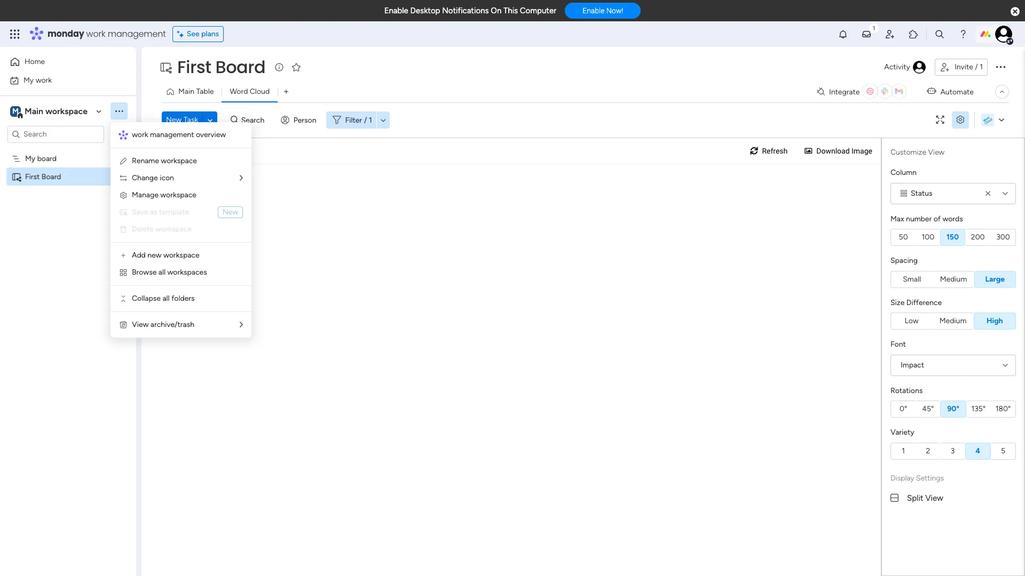 Task type: vqa. For each thing, say whether or not it's contained in the screenshot.


Task type: describe. For each thing, give the bounding box(es) containing it.
board
[[37, 154, 57, 163]]

change icon image
[[119, 174, 128, 183]]

1 vertical spatial shareable board image
[[11, 172, 21, 182]]

main for main table
[[178, 87, 194, 96]]

my for my work
[[24, 76, 34, 85]]

max number of words
[[891, 214, 963, 224]]

filter
[[345, 116, 362, 125]]

new task button
[[162, 112, 202, 129]]

split view
[[908, 494, 944, 503]]

new for new
[[223, 208, 238, 217]]

impact
[[901, 361, 925, 370]]

home
[[25, 57, 45, 66]]

desktop
[[410, 6, 440, 15]]

45° button
[[916, 401, 941, 418]]

delete workspace image
[[119, 225, 128, 234]]

archive/trash
[[151, 320, 194, 330]]

work for monday
[[86, 28, 106, 40]]

100
[[922, 233, 935, 242]]

add view image
[[284, 88, 289, 96]]

status
[[911, 189, 933, 198]]

max
[[891, 214, 905, 224]]

dapulse close image
[[1011, 6, 1020, 17]]

90° button
[[941, 401, 967, 418]]

menu containing work management overview
[[111, 122, 252, 338]]

collapse all folders image
[[119, 295, 128, 303]]

work management overview
[[132, 130, 226, 139]]

cloud
[[250, 87, 270, 96]]

small button
[[891, 271, 933, 288]]

0 vertical spatial first
[[177, 55, 211, 79]]

font
[[891, 340, 906, 349]]

folders
[[172, 294, 195, 303]]

workspace selection element
[[10, 105, 89, 119]]

service icon image
[[119, 208, 128, 217]]

add
[[132, 251, 146, 260]]

add to favorites image
[[291, 62, 302, 72]]

automate
[[941, 87, 974, 96]]

customize
[[891, 148, 927, 157]]

help image
[[958, 29, 969, 40]]

new
[[148, 251, 162, 260]]

open full screen image
[[932, 116, 949, 124]]

medium for size difference
[[940, 317, 967, 326]]

50 button
[[891, 229, 916, 246]]

5 button
[[991, 443, 1016, 460]]

/ for filter
[[364, 116, 367, 125]]

1 image
[[870, 22, 879, 34]]

1 horizontal spatial shareable board image
[[159, 61, 172, 74]]

invite
[[955, 62, 974, 72]]

collapse
[[132, 294, 161, 303]]

word
[[230, 87, 248, 96]]

select product image
[[10, 29, 20, 40]]

enable now! button
[[565, 3, 641, 19]]

arrow down image
[[377, 114, 390, 127]]

see plans button
[[172, 26, 224, 42]]

split
[[908, 494, 924, 503]]

collapse board header image
[[998, 88, 1007, 96]]

integrate
[[829, 87, 860, 96]]

of
[[934, 214, 941, 224]]

list box containing my board
[[0, 147, 136, 330]]

computer
[[520, 6, 557, 15]]

small
[[903, 275, 921, 284]]

angle down image
[[208, 116, 213, 124]]

size difference
[[891, 298, 942, 307]]

dapulse integrations image
[[817, 88, 825, 96]]

this
[[504, 6, 518, 15]]

First Board field
[[175, 55, 268, 79]]

column
[[891, 168, 917, 177]]

template
[[159, 208, 189, 217]]

200
[[972, 233, 985, 242]]

workspace for delete workspace
[[156, 225, 192, 234]]

difference
[[907, 298, 942, 307]]

rename workspace
[[132, 157, 197, 166]]

delete
[[132, 225, 154, 234]]

1 horizontal spatial first board
[[177, 55, 266, 79]]

my work
[[24, 76, 52, 85]]

settings image
[[952, 116, 969, 124]]

monday
[[48, 28, 84, 40]]

view archive/trash
[[132, 320, 194, 330]]

delete workspace menu item
[[119, 223, 243, 236]]

word cloud button
[[222, 83, 278, 100]]

filter / 1
[[345, 116, 372, 125]]

new task
[[166, 115, 198, 124]]

1 for invite / 1
[[980, 62, 983, 72]]

autopilot image
[[927, 85, 937, 98]]

variety
[[891, 428, 915, 437]]

enable desktop notifications on this computer
[[384, 6, 557, 15]]

0°
[[900, 405, 908, 414]]

180° button
[[991, 401, 1016, 418]]

delete workspace
[[132, 225, 192, 234]]

workspace up the workspaces
[[163, 251, 200, 260]]

work for my
[[36, 76, 52, 85]]

rename
[[132, 157, 159, 166]]

1 for filter / 1
[[369, 116, 372, 125]]

as
[[150, 208, 157, 217]]

2 button
[[916, 443, 941, 460]]

work inside menu
[[132, 130, 148, 139]]

1 button
[[891, 443, 916, 460]]

high
[[987, 317, 1003, 326]]

Search in workspace field
[[22, 128, 89, 140]]

medium button for size difference
[[933, 313, 974, 330]]

invite / 1 button
[[935, 59, 988, 76]]

board inside list box
[[42, 172, 61, 181]]

overview
[[196, 130, 226, 139]]

spacing
[[891, 256, 918, 265]]

large button
[[975, 271, 1016, 288]]

view inside menu
[[132, 320, 149, 330]]

add new workspace image
[[119, 252, 128, 260]]



Task type: locate. For each thing, give the bounding box(es) containing it.
my inside list box
[[25, 154, 35, 163]]

medium up difference
[[940, 275, 968, 284]]

workspace image
[[10, 105, 21, 117]]

display settings
[[891, 474, 944, 483]]

notifications
[[442, 6, 489, 15]]

work right monday
[[86, 28, 106, 40]]

0 vertical spatial shareable board image
[[159, 61, 172, 74]]

1 vertical spatial view
[[132, 320, 149, 330]]

invite members image
[[885, 29, 896, 40]]

first
[[177, 55, 211, 79], [25, 172, 40, 181]]

1 left arrow down icon
[[369, 116, 372, 125]]

0 horizontal spatial shareable board image
[[11, 172, 21, 182]]

size
[[891, 298, 905, 307]]

medium for spacing
[[940, 275, 968, 284]]

medium down difference
[[940, 317, 967, 326]]

low
[[905, 317, 919, 326]]

options image
[[995, 60, 1007, 73]]

high button
[[974, 313, 1016, 330]]

0 horizontal spatial new
[[166, 115, 182, 124]]

1 vertical spatial /
[[364, 116, 367, 125]]

icon
[[160, 174, 174, 183]]

display
[[891, 474, 915, 483]]

1 horizontal spatial enable
[[583, 7, 605, 15]]

1 horizontal spatial main
[[178, 87, 194, 96]]

new inside button
[[166, 115, 182, 124]]

1 list arrow image from the top
[[240, 175, 243, 182]]

rotations
[[891, 386, 923, 396]]

0 vertical spatial all
[[159, 268, 166, 277]]

/ for invite
[[976, 62, 978, 72]]

0 vertical spatial first board
[[177, 55, 266, 79]]

1 horizontal spatial /
[[976, 62, 978, 72]]

150
[[947, 233, 959, 242]]

200 button
[[966, 229, 991, 246]]

my inside button
[[24, 76, 34, 85]]

4
[[976, 447, 981, 456]]

new for new task
[[166, 115, 182, 124]]

1 vertical spatial list arrow image
[[240, 322, 243, 329]]

1 vertical spatial new
[[223, 208, 238, 217]]

enable for enable desktop notifications on this computer
[[384, 6, 409, 15]]

activity
[[885, 62, 911, 72]]

2 vertical spatial work
[[132, 130, 148, 139]]

workspace down template
[[156, 225, 192, 234]]

0 vertical spatial list arrow image
[[240, 175, 243, 182]]

1 vertical spatial 1
[[369, 116, 372, 125]]

work
[[86, 28, 106, 40], [36, 76, 52, 85], [132, 130, 148, 139]]

/ inside button
[[976, 62, 978, 72]]

work up rename
[[132, 130, 148, 139]]

browse all workspaces image
[[119, 269, 128, 277]]

0 vertical spatial /
[[976, 62, 978, 72]]

135° button
[[967, 401, 991, 418]]

1 vertical spatial medium button
[[933, 313, 974, 330]]

0 horizontal spatial main
[[25, 106, 43, 116]]

settings
[[917, 474, 944, 483]]

add new workspace
[[132, 251, 200, 260]]

browse
[[132, 268, 157, 277]]

main for main workspace
[[25, 106, 43, 116]]

customize view
[[891, 148, 945, 157]]

first board up table
[[177, 55, 266, 79]]

view right customize
[[929, 148, 945, 157]]

activity button
[[880, 59, 931, 76]]

words
[[943, 214, 963, 224]]

1 horizontal spatial first
[[177, 55, 211, 79]]

rename workspace image
[[119, 157, 128, 166]]

menu
[[111, 122, 252, 338]]

0 horizontal spatial first board
[[25, 172, 61, 181]]

0 vertical spatial board
[[216, 55, 266, 79]]

word cloud
[[230, 87, 270, 96]]

3
[[951, 447, 955, 456]]

main right workspace icon
[[25, 106, 43, 116]]

first up main table
[[177, 55, 211, 79]]

0 vertical spatial view
[[929, 148, 945, 157]]

view for split view
[[926, 494, 944, 503]]

1 down variety on the bottom of page
[[902, 447, 905, 456]]

0 vertical spatial management
[[108, 28, 166, 40]]

list arrow image
[[240, 175, 243, 182], [240, 322, 243, 329]]

monday work management
[[48, 28, 166, 40]]

2 list arrow image from the top
[[240, 322, 243, 329]]

5
[[1001, 447, 1006, 456]]

135°
[[972, 405, 986, 414]]

browse all workspaces
[[132, 268, 207, 277]]

0 vertical spatial main
[[178, 87, 194, 96]]

0 horizontal spatial board
[[42, 172, 61, 181]]

medium button
[[933, 271, 975, 288], [933, 313, 974, 330]]

board up "word"
[[216, 55, 266, 79]]

medium button down difference
[[933, 313, 974, 330]]

1 vertical spatial management
[[150, 130, 194, 139]]

plans
[[201, 29, 219, 38]]

invite / 1
[[955, 62, 983, 72]]

new up delete workspace menu item
[[223, 208, 238, 217]]

medium button up difference
[[933, 271, 975, 288]]

1 vertical spatial first board
[[25, 172, 61, 181]]

main
[[178, 87, 194, 96], [25, 106, 43, 116]]

all
[[159, 268, 166, 277], [163, 294, 170, 303]]

0 vertical spatial medium button
[[933, 271, 975, 288]]

main inside workspace selection element
[[25, 106, 43, 116]]

board down board
[[42, 172, 61, 181]]

change
[[132, 174, 158, 183]]

enable left now!
[[583, 7, 605, 15]]

2 horizontal spatial 1
[[980, 62, 983, 72]]

first board down my board
[[25, 172, 61, 181]]

enable left desktop
[[384, 6, 409, 15]]

2 vertical spatial 1
[[902, 447, 905, 456]]

workspace options image
[[114, 106, 124, 117]]

collapse all folders
[[132, 294, 195, 303]]

workspace inside menu item
[[156, 225, 192, 234]]

shareable board image
[[159, 61, 172, 74], [11, 172, 21, 182]]

apps image
[[909, 29, 919, 40]]

1 horizontal spatial new
[[223, 208, 238, 217]]

list arrow image for change icon
[[240, 175, 243, 182]]

list arrow image for view archive/trash
[[240, 322, 243, 329]]

workspace up search in workspace field
[[45, 106, 88, 116]]

m
[[12, 107, 19, 116]]

my left board
[[25, 154, 35, 163]]

workspace up template
[[160, 191, 196, 200]]

3 button
[[941, 443, 966, 460]]

view right split
[[926, 494, 944, 503]]

/ right filter in the left of the page
[[364, 116, 367, 125]]

workspace for main workspace
[[45, 106, 88, 116]]

option
[[0, 149, 136, 151]]

first down my board
[[25, 172, 40, 181]]

1 vertical spatial all
[[163, 294, 170, 303]]

0 vertical spatial 1
[[980, 62, 983, 72]]

0 horizontal spatial 1
[[369, 116, 372, 125]]

180°
[[996, 405, 1011, 414]]

task
[[184, 115, 198, 124]]

new inside menu item
[[223, 208, 238, 217]]

new
[[166, 115, 182, 124], [223, 208, 238, 217]]

4 button
[[966, 443, 991, 460]]

save
[[132, 208, 148, 217]]

see
[[187, 29, 200, 38]]

table
[[196, 87, 214, 96]]

first board inside list box
[[25, 172, 61, 181]]

list box
[[0, 147, 136, 330]]

v2 search image
[[231, 114, 239, 126]]

show board description image
[[273, 62, 286, 73]]

Search field
[[239, 113, 271, 128]]

main table button
[[162, 83, 222, 100]]

0 vertical spatial work
[[86, 28, 106, 40]]

0 horizontal spatial /
[[364, 116, 367, 125]]

all left the 'folders'
[[163, 294, 170, 303]]

1 vertical spatial work
[[36, 76, 52, 85]]

enable inside 'button'
[[583, 7, 605, 15]]

menu item
[[119, 206, 243, 219]]

large
[[986, 275, 1005, 284]]

workspace for rename workspace
[[161, 157, 197, 166]]

manage workspace image
[[119, 191, 128, 200]]

work down home at the top
[[36, 76, 52, 85]]

v2 split view image
[[891, 493, 899, 505]]

view for customize view
[[929, 148, 945, 157]]

/ right invite
[[976, 62, 978, 72]]

1 vertical spatial medium
[[940, 317, 967, 326]]

workspace up icon
[[161, 157, 197, 166]]

1 horizontal spatial board
[[216, 55, 266, 79]]

my work button
[[6, 72, 115, 89]]

medium button for spacing
[[933, 271, 975, 288]]

main table
[[178, 87, 214, 96]]

search everything image
[[935, 29, 945, 40]]

1 vertical spatial my
[[25, 154, 35, 163]]

my down home at the top
[[24, 76, 34, 85]]

0 horizontal spatial enable
[[384, 6, 409, 15]]

1 horizontal spatial work
[[86, 28, 106, 40]]

2 horizontal spatial work
[[132, 130, 148, 139]]

my for my board
[[25, 154, 35, 163]]

new up work management overview
[[166, 115, 182, 124]]

menu item containing save as template
[[119, 206, 243, 219]]

view right view archive/trash image
[[132, 320, 149, 330]]

1 vertical spatial board
[[42, 172, 61, 181]]

person
[[294, 116, 316, 125]]

board
[[216, 55, 266, 79], [42, 172, 61, 181]]

number
[[906, 214, 932, 224]]

v2 status outline image
[[901, 190, 908, 197]]

1 right invite
[[980, 62, 983, 72]]

90°
[[948, 405, 960, 414]]

work inside button
[[36, 76, 52, 85]]

0 vertical spatial new
[[166, 115, 182, 124]]

view archive/trash image
[[119, 321, 128, 330]]

main workspace
[[25, 106, 88, 116]]

1 horizontal spatial 1
[[902, 447, 905, 456]]

50
[[899, 233, 908, 242]]

2 vertical spatial view
[[926, 494, 944, 503]]

notifications image
[[838, 29, 849, 40]]

save as template
[[132, 208, 189, 217]]

0 vertical spatial medium
[[940, 275, 968, 284]]

inbox image
[[862, 29, 872, 40]]

300
[[997, 233, 1010, 242]]

all down add new workspace
[[159, 268, 166, 277]]

all for browse
[[159, 268, 166, 277]]

0 horizontal spatial work
[[36, 76, 52, 85]]

1 vertical spatial main
[[25, 106, 43, 116]]

workspaces
[[167, 268, 207, 277]]

0 horizontal spatial first
[[25, 172, 40, 181]]

manage workspace
[[132, 191, 196, 200]]

jacob simon image
[[996, 26, 1013, 43]]

person button
[[277, 112, 323, 129]]

manage
[[132, 191, 159, 200]]

all for collapse
[[163, 294, 170, 303]]

home button
[[6, 53, 115, 71]]

100 button
[[916, 229, 941, 246]]

workspace for manage workspace
[[160, 191, 196, 200]]

change icon
[[132, 174, 174, 183]]

1 vertical spatial first
[[25, 172, 40, 181]]

0 vertical spatial my
[[24, 76, 34, 85]]

main left table
[[178, 87, 194, 96]]

enable for enable now!
[[583, 7, 605, 15]]

see plans
[[187, 29, 219, 38]]

main inside button
[[178, 87, 194, 96]]

workspace
[[45, 106, 88, 116], [161, 157, 197, 166], [160, 191, 196, 200], [156, 225, 192, 234], [163, 251, 200, 260]]



